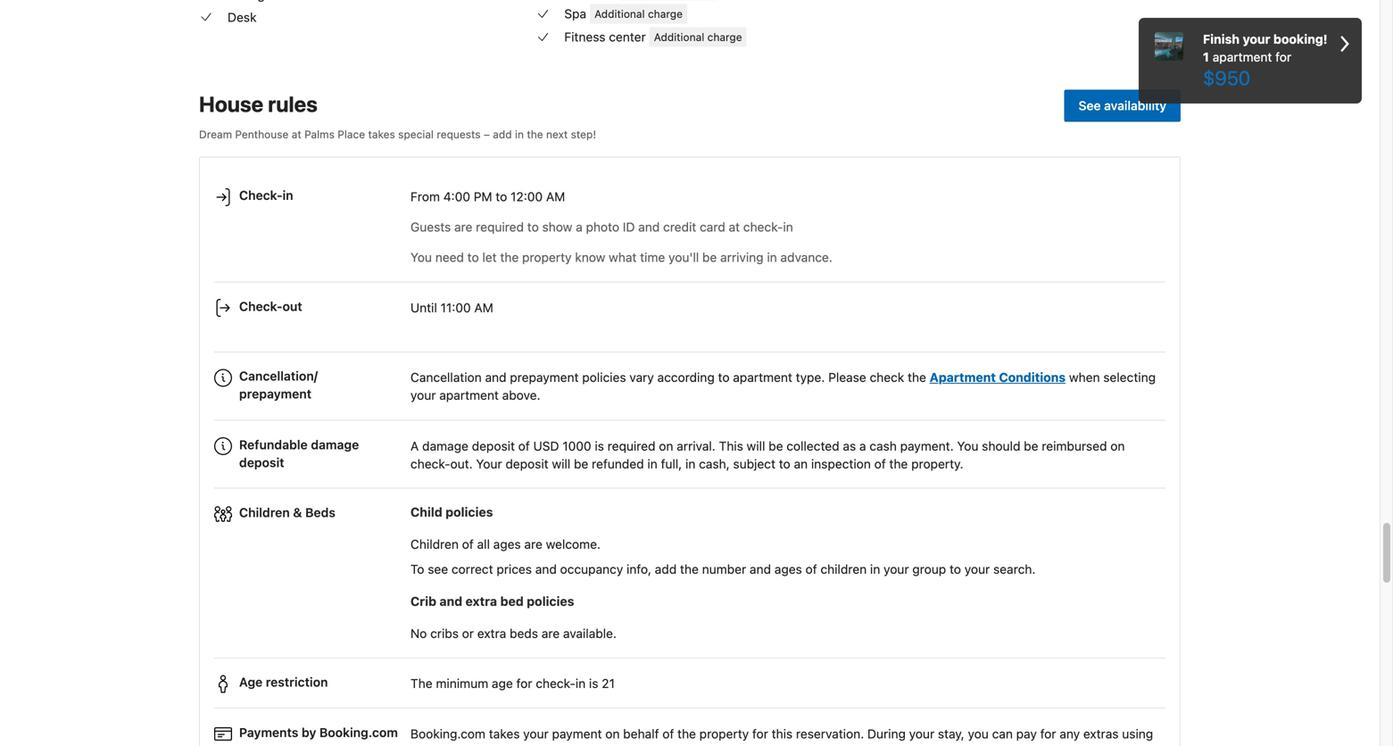 Task type: vqa. For each thing, say whether or not it's contained in the screenshot.
"–"
yes



Task type: locate. For each thing, give the bounding box(es) containing it.
1 horizontal spatial ages
[[775, 562, 802, 577]]

check-
[[744, 220, 783, 234], [411, 457, 450, 471], [536, 676, 576, 691]]

0 horizontal spatial apartment
[[439, 388, 499, 403]]

extra right or
[[477, 626, 506, 641]]

your inside finish your booking! 1 apartment for $950
[[1243, 32, 1271, 46]]

the right let
[[500, 250, 519, 265]]

0 horizontal spatial required
[[476, 220, 524, 234]]

1 vertical spatial takes
[[489, 727, 520, 741]]

check- inside a damage deposit of usd 1000 is required on arrival. this will be collected as a cash payment. you should be reimbursed on check-out. your deposit will be refunded in full, in cash, subject to an inspection of the property.
[[411, 457, 450, 471]]

takes up ​visa
[[489, 727, 520, 741]]

to left the an
[[779, 457, 791, 471]]

are
[[454, 220, 473, 234], [524, 537, 543, 552], [542, 626, 560, 641]]

to right according
[[718, 370, 730, 385]]

for down booking!
[[1276, 50, 1292, 64]]

1 horizontal spatial on
[[659, 439, 674, 453]]

0 horizontal spatial ages
[[493, 537, 521, 552]]

check-in
[[239, 188, 293, 203]]

1 vertical spatial required
[[608, 439, 656, 453]]

correct
[[452, 562, 493, 577]]

children for children & beds
[[239, 505, 290, 520]]

1 vertical spatial a
[[860, 439, 866, 453]]

to inside a damage deposit of usd 1000 is required on arrival. this will be collected as a cash payment. you should be reimbursed on check-out. your deposit will be refunded in full, in cash, subject to an inspection of the property.
[[779, 457, 791, 471]]

1 vertical spatial prepayment
[[239, 387, 312, 401]]

is for required
[[595, 439, 604, 453]]

additional right center
[[654, 31, 705, 43]]

the right behalf
[[678, 727, 696, 741]]

takes right place at the left of page
[[368, 128, 395, 140]]

extra left the bed
[[466, 594, 497, 609]]

your
[[1243, 32, 1271, 46], [411, 388, 436, 403], [884, 562, 909, 577], [965, 562, 990, 577], [523, 727, 549, 741], [909, 727, 935, 741]]

2 horizontal spatial apartment
[[1213, 50, 1273, 64]]

damage for a
[[422, 439, 469, 453]]

takes
[[368, 128, 395, 140], [489, 727, 520, 741]]

reservation.
[[796, 727, 864, 741]]

payments
[[239, 725, 298, 740]]

0 vertical spatial additional
[[595, 7, 645, 20]]

1 vertical spatial is
[[589, 676, 599, 691]]

0 horizontal spatial check-
[[411, 457, 450, 471]]

0 vertical spatial at
[[292, 128, 301, 140]]

check- left 21
[[536, 676, 576, 691]]

apartment left type.
[[733, 370, 793, 385]]

mastercard,
[[411, 744, 480, 746]]

beds
[[305, 505, 336, 520]]

0 vertical spatial prepayment
[[510, 370, 579, 385]]

1 horizontal spatial damage
[[422, 439, 469, 453]]

check- up cancellation/
[[239, 299, 283, 314]]

0 horizontal spatial you
[[411, 250, 432, 265]]

1 vertical spatial add
[[655, 562, 677, 577]]

deposit for a
[[472, 439, 515, 453]]

is right 1000
[[595, 439, 604, 453]]

you
[[968, 727, 989, 741]]

1 horizontal spatial charge
[[708, 31, 742, 43]]

cancellation/ prepayment
[[239, 369, 318, 401]]

check-
[[239, 188, 283, 203], [239, 299, 283, 314]]

1 vertical spatial additional
[[654, 31, 705, 43]]

the down cash
[[890, 457, 908, 471]]

on up 'full,'
[[659, 439, 674, 453]]

0 vertical spatial property
[[522, 250, 572, 265]]

extra
[[466, 594, 497, 609], [477, 626, 506, 641]]

booking.com takes your payment on behalf of the property for this reservation. during your stay, you can pay for any extras using mastercard, ​visa  and  american express .
[[411, 727, 1154, 746]]

and right prices
[[535, 562, 557, 577]]

booking.com up mastercard,
[[411, 727, 486, 741]]

1 vertical spatial extra
[[477, 626, 506, 641]]

dream penthouse at palms place takes special requests – add in the next step!
[[199, 128, 596, 140]]

0 horizontal spatial on
[[606, 727, 620, 741]]

rightchevron image
[[1341, 30, 1350, 57]]

to see correct prices and occupancy info, add the number and ages of children in your group to your search.
[[411, 562, 1036, 577]]

payment
[[552, 727, 602, 741]]

a right as
[[860, 439, 866, 453]]

express
[[593, 744, 639, 746]]

a right show
[[576, 220, 583, 234]]

check- down penthouse
[[239, 188, 283, 203]]

0 vertical spatial children
[[239, 505, 290, 520]]

above.
[[502, 388, 541, 403]]

an
[[794, 457, 808, 471]]

at left palms
[[292, 128, 301, 140]]

1 vertical spatial you
[[957, 439, 979, 453]]

on up express
[[606, 727, 620, 741]]

apartment down "cancellation"
[[439, 388, 499, 403]]

deposit down refundable
[[239, 455, 284, 470]]

ages
[[493, 537, 521, 552], [775, 562, 802, 577]]

a damage deposit of usd 1000 is required on arrival. this will be collected as a cash payment. you should be reimbursed on check-out. your deposit will be refunded in full, in cash, subject to an inspection of the property.
[[411, 439, 1125, 471]]

are up prices
[[524, 537, 543, 552]]

be right the should
[[1024, 439, 1039, 453]]

0 horizontal spatial additional
[[595, 7, 645, 20]]

1 horizontal spatial children
[[411, 537, 459, 552]]

of right behalf
[[663, 727, 674, 741]]

0 horizontal spatial children
[[239, 505, 290, 520]]

property.
[[912, 457, 964, 471]]

refundable damage deposit
[[239, 437, 359, 470]]

1 vertical spatial ages
[[775, 562, 802, 577]]

1 vertical spatial policies
[[446, 505, 493, 520]]

you'll
[[669, 250, 699, 265]]

required up refunded
[[608, 439, 656, 453]]

house
[[199, 91, 264, 116]]

0 vertical spatial required
[[476, 220, 524, 234]]

2 vertical spatial apartment
[[439, 388, 499, 403]]

add
[[493, 128, 512, 140], [655, 562, 677, 577]]

in
[[515, 128, 524, 140], [283, 188, 293, 203], [783, 220, 793, 234], [767, 250, 777, 265], [648, 457, 658, 471], [686, 457, 696, 471], [870, 562, 881, 577], [576, 676, 586, 691]]

is
[[595, 439, 604, 453], [589, 676, 599, 691]]

1 vertical spatial are
[[524, 537, 543, 552]]

add right info,
[[655, 562, 677, 577]]

is left 21
[[589, 676, 599, 691]]

conditions
[[999, 370, 1066, 385]]

1 horizontal spatial prepayment
[[510, 370, 579, 385]]

0 vertical spatial are
[[454, 220, 473, 234]]

apartment
[[1213, 50, 1273, 64], [733, 370, 793, 385], [439, 388, 499, 403]]

1 vertical spatial property
[[700, 727, 749, 741]]

check- for out
[[239, 299, 283, 314]]

of left children
[[806, 562, 817, 577]]

0 horizontal spatial property
[[522, 250, 572, 265]]

damage up out.
[[422, 439, 469, 453]]

0 vertical spatial you
[[411, 250, 432, 265]]

until
[[411, 300, 437, 315]]

1 horizontal spatial policies
[[527, 594, 574, 609]]

check- down a on the bottom of the page
[[411, 457, 450, 471]]

add right –
[[493, 128, 512, 140]]

advance.
[[781, 250, 833, 265]]

booking.com right 'by'
[[320, 725, 398, 740]]

children up see
[[411, 537, 459, 552]]

property down show
[[522, 250, 572, 265]]

2 check- from the top
[[239, 299, 283, 314]]

charge inside spa additional charge
[[648, 7, 683, 20]]

1 horizontal spatial takes
[[489, 727, 520, 741]]

and up "above."
[[485, 370, 507, 385]]

0 horizontal spatial policies
[[446, 505, 493, 520]]

selecting
[[1104, 370, 1156, 385]]

0 vertical spatial is
[[595, 439, 604, 453]]

prices
[[497, 562, 532, 577]]

a
[[576, 220, 583, 234], [860, 439, 866, 453]]

2 vertical spatial check-
[[536, 676, 576, 691]]

your right 'finish'
[[1243, 32, 1271, 46]]

0 horizontal spatial will
[[552, 457, 571, 471]]

should
[[982, 439, 1021, 453]]

1 vertical spatial children
[[411, 537, 459, 552]]

0 vertical spatial takes
[[368, 128, 395, 140]]

$950
[[1203, 66, 1251, 89]]

damage inside refundable damage deposit
[[311, 437, 359, 452]]

in left 21
[[576, 676, 586, 691]]

ages right all on the bottom
[[493, 537, 521, 552]]

damage inside a damage deposit of usd 1000 is required on arrival. this will be collected as a cash payment. you should be reimbursed on check-out. your deposit will be refunded in full, in cash, subject to an inspection of the property.
[[422, 439, 469, 453]]

child
[[411, 505, 443, 520]]

1 horizontal spatial property
[[700, 727, 749, 741]]

is inside a damage deposit of usd 1000 is required on arrival. this will be collected as a cash payment. you should be reimbursed on check-out. your deposit will be refunded in full, in cash, subject to an inspection of the property.
[[595, 439, 604, 453]]

and right ​visa
[[511, 744, 532, 746]]

the minimum age for check-in is 21
[[411, 676, 615, 691]]

apartment conditions link
[[930, 370, 1066, 385]]

to
[[496, 189, 507, 204], [527, 220, 539, 234], [468, 250, 479, 265], [718, 370, 730, 385], [779, 457, 791, 471], [950, 562, 961, 577]]

age
[[239, 675, 263, 690]]

fitness
[[565, 30, 606, 44]]

collected
[[787, 439, 840, 453]]

required
[[476, 220, 524, 234], [608, 439, 656, 453]]

check- up arriving on the top right of the page
[[744, 220, 783, 234]]

1 horizontal spatial you
[[957, 439, 979, 453]]

0 vertical spatial policies
[[582, 370, 626, 385]]

according
[[658, 370, 715, 385]]

your left search.
[[965, 562, 990, 577]]

payment.
[[900, 439, 954, 453]]

1 horizontal spatial required
[[608, 439, 656, 453]]

2 horizontal spatial check-
[[744, 220, 783, 234]]

in right children
[[870, 562, 881, 577]]

1 horizontal spatial a
[[860, 439, 866, 453]]

children
[[239, 505, 290, 520], [411, 537, 459, 552]]

no
[[411, 626, 427, 641]]

the right "check"
[[908, 370, 927, 385]]

age
[[492, 676, 513, 691]]

policies left vary
[[582, 370, 626, 385]]

rules
[[268, 91, 318, 116]]

will up subject
[[747, 439, 765, 453]]

additional up center
[[595, 7, 645, 20]]

0 vertical spatial charge
[[648, 7, 683, 20]]

0 vertical spatial ages
[[493, 537, 521, 552]]

penthouse
[[235, 128, 289, 140]]

the left number
[[680, 562, 699, 577]]

1 vertical spatial at
[[729, 220, 740, 234]]

0 horizontal spatial a
[[576, 220, 583, 234]]

are down 4:00 pm
[[454, 220, 473, 234]]

as
[[843, 439, 856, 453]]

inspection
[[811, 457, 871, 471]]

of
[[518, 439, 530, 453], [875, 457, 886, 471], [462, 537, 474, 552], [806, 562, 817, 577], [663, 727, 674, 741]]

payments by booking.com
[[239, 725, 398, 740]]

0 vertical spatial apartment
[[1213, 50, 1273, 64]]

1 horizontal spatial apartment
[[733, 370, 793, 385]]

deposit up your
[[472, 439, 515, 453]]

for
[[1276, 50, 1292, 64], [517, 676, 533, 691], [753, 727, 769, 741], [1041, 727, 1057, 741]]

on inside 'booking.com takes your payment on behalf of the property for this reservation. during your stay, you can pay for any extras using mastercard, ​visa  and  american express .'
[[606, 727, 620, 741]]

your down "cancellation"
[[411, 388, 436, 403]]

0 vertical spatial check-
[[239, 188, 283, 203]]

apartment up $950
[[1213, 50, 1273, 64]]

in down arrival.
[[686, 457, 696, 471]]

at right card
[[729, 220, 740, 234]]

ages left children
[[775, 562, 802, 577]]

will down the usd at the left bottom of the page
[[552, 457, 571, 471]]

0 horizontal spatial damage
[[311, 437, 359, 452]]

using
[[1122, 727, 1154, 741]]

1 horizontal spatial at
[[729, 220, 740, 234]]

policies up all on the bottom
[[446, 505, 493, 520]]

on right reimbursed
[[1111, 439, 1125, 453]]

this
[[772, 727, 793, 741]]

1 horizontal spatial will
[[747, 439, 765, 453]]

your
[[476, 457, 502, 471]]

apartment inside when selecting your apartment above.
[[439, 388, 499, 403]]

1 horizontal spatial booking.com
[[411, 727, 486, 741]]

damage right refundable
[[311, 437, 359, 452]]

1 vertical spatial check-
[[239, 299, 283, 314]]

you left the should
[[957, 439, 979, 453]]

0 vertical spatial extra
[[466, 594, 497, 609]]

in right –
[[515, 128, 524, 140]]

booking.com
[[320, 725, 398, 740], [411, 727, 486, 741]]

0 horizontal spatial charge
[[648, 7, 683, 20]]

you left need
[[411, 250, 432, 265]]

and right number
[[750, 562, 771, 577]]

1 vertical spatial apartment
[[733, 370, 793, 385]]

to left let
[[468, 250, 479, 265]]

required up let
[[476, 220, 524, 234]]

can
[[992, 727, 1013, 741]]

0 horizontal spatial at
[[292, 128, 301, 140]]

1 horizontal spatial additional
[[654, 31, 705, 43]]

0 horizontal spatial add
[[493, 128, 512, 140]]

1 vertical spatial check-
[[411, 457, 450, 471]]

you inside a damage deposit of usd 1000 is required on arrival. this will be collected as a cash payment. you should be reimbursed on check-out. your deposit will be refunded in full, in cash, subject to an inspection of the property.
[[957, 439, 979, 453]]

policies right the bed
[[527, 594, 574, 609]]

to left show
[[527, 220, 539, 234]]

0 horizontal spatial prepayment
[[239, 387, 312, 401]]

2 horizontal spatial policies
[[582, 370, 626, 385]]

of inside 'booking.com takes your payment on behalf of the property for this reservation. during your stay, you can pay for any extras using mastercard, ​visa  and  american express .'
[[663, 727, 674, 741]]

check- for in
[[239, 188, 283, 203]]

the
[[527, 128, 543, 140], [500, 250, 519, 265], [908, 370, 927, 385], [890, 457, 908, 471], [680, 562, 699, 577], [678, 727, 696, 741]]

property left this
[[700, 727, 749, 741]]

will
[[747, 439, 765, 453], [552, 457, 571, 471]]

of left the usd at the left bottom of the page
[[518, 439, 530, 453]]

in right arriving on the top right of the page
[[767, 250, 777, 265]]

additional inside spa additional charge
[[595, 7, 645, 20]]

additional inside fitness center additional charge
[[654, 31, 705, 43]]

prepayment down cancellation/
[[239, 387, 312, 401]]

see availability
[[1079, 98, 1167, 113]]

guests
[[411, 220, 451, 234]]

be down 1000
[[574, 457, 589, 471]]

next
[[546, 128, 568, 140]]

prepayment up "above."
[[510, 370, 579, 385]]

to right 4:00 pm
[[496, 189, 507, 204]]

1 check- from the top
[[239, 188, 283, 203]]

available.
[[563, 626, 617, 641]]

your left stay,
[[909, 727, 935, 741]]

deposit inside refundable damage deposit
[[239, 455, 284, 470]]

1 vertical spatial charge
[[708, 31, 742, 43]]

for right age
[[517, 676, 533, 691]]

apartment
[[930, 370, 996, 385]]

are right beds
[[542, 626, 560, 641]]

children left &
[[239, 505, 290, 520]]



Task type: describe. For each thing, give the bounding box(es) containing it.
your inside when selecting your apartment above.
[[411, 388, 436, 403]]

2 horizontal spatial on
[[1111, 439, 1125, 453]]

.
[[642, 744, 646, 746]]

search.
[[994, 562, 1036, 577]]

0 vertical spatial will
[[747, 439, 765, 453]]

you need to let the property know what time you'll be arriving in advance.
[[411, 250, 833, 265]]

let
[[483, 250, 497, 265]]

​visa
[[483, 744, 507, 746]]

see availability button
[[1065, 90, 1181, 122]]

pay
[[1017, 727, 1037, 741]]

0 horizontal spatial takes
[[368, 128, 395, 140]]

number
[[702, 562, 747, 577]]

what
[[609, 250, 637, 265]]

damage for refundable
[[311, 437, 359, 452]]

cribs
[[430, 626, 459, 641]]

welcome.
[[546, 537, 601, 552]]

requests
[[437, 128, 481, 140]]

to right group
[[950, 562, 961, 577]]

this
[[719, 439, 744, 453]]

refundable
[[239, 437, 308, 452]]

during
[[868, 727, 906, 741]]

usd
[[533, 439, 559, 453]]

for left this
[[753, 727, 769, 741]]

see
[[428, 562, 448, 577]]

the inside 'booking.com takes your payment on behalf of the property for this reservation. during your stay, you can pay for any extras using mastercard, ​visa  and  american express .'
[[678, 727, 696, 741]]

from 4:00 pm to 12:00 am
[[411, 189, 565, 204]]

group
[[913, 562, 947, 577]]

know
[[575, 250, 606, 265]]

be right you'll
[[703, 250, 717, 265]]

no cribs or extra beds are available.
[[411, 626, 617, 641]]

1 horizontal spatial check-
[[536, 676, 576, 691]]

21
[[602, 676, 615, 691]]

booking!
[[1274, 32, 1328, 46]]

apartment inside finish your booking! 1 apartment for $950
[[1213, 50, 1273, 64]]

any
[[1060, 727, 1080, 741]]

0 horizontal spatial booking.com
[[320, 725, 398, 740]]

age restriction
[[239, 675, 328, 690]]

charge inside fitness center additional charge
[[708, 31, 742, 43]]

step!
[[571, 128, 596, 140]]

children
[[821, 562, 867, 577]]

your up american
[[523, 727, 549, 741]]

booking.com inside 'booking.com takes your payment on behalf of the property for this reservation. during your stay, you can pay for any extras using mastercard, ​visa  and  american express .'
[[411, 727, 486, 741]]

0 vertical spatial check-
[[744, 220, 783, 234]]

minimum
[[436, 676, 489, 691]]

11:00 am
[[441, 300, 494, 315]]

a
[[411, 439, 419, 453]]

0 vertical spatial add
[[493, 128, 512, 140]]

full,
[[661, 457, 682, 471]]

and right "crib"
[[440, 594, 463, 609]]

check
[[870, 370, 905, 385]]

desk
[[228, 10, 257, 25]]

subject
[[733, 457, 776, 471]]

1000
[[563, 439, 592, 453]]

of left all on the bottom
[[462, 537, 474, 552]]

spa
[[565, 6, 587, 21]]

property inside 'booking.com takes your payment on behalf of the property for this reservation. during your stay, you can pay for any extras using mastercard, ​visa  and  american express .'
[[700, 727, 749, 741]]

–
[[484, 128, 490, 140]]

arrival.
[[677, 439, 716, 453]]

finish your booking! 1 apartment for $950
[[1203, 32, 1328, 89]]

american
[[536, 744, 590, 746]]

time
[[640, 250, 665, 265]]

see
[[1079, 98, 1101, 113]]

in up advance.
[[783, 220, 793, 234]]

arriving
[[721, 250, 764, 265]]

occupancy
[[560, 562, 623, 577]]

finish
[[1203, 32, 1240, 46]]

crib
[[411, 594, 437, 609]]

the inside a damage deposit of usd 1000 is required on arrival. this will be collected as a cash payment. you should be reimbursed on check-out. your deposit will be refunded in full, in cash, subject to an inspection of the property.
[[890, 457, 908, 471]]

in down penthouse
[[283, 188, 293, 203]]

2 vertical spatial policies
[[527, 594, 574, 609]]

0 vertical spatial a
[[576, 220, 583, 234]]

center
[[609, 30, 646, 44]]

behalf
[[623, 727, 659, 741]]

your left group
[[884, 562, 909, 577]]

children for children of all ages are welcome.
[[411, 537, 459, 552]]

guests are required to show a photo id and credit card at check-in
[[411, 220, 793, 234]]

by
[[302, 725, 316, 740]]

when selecting your apartment above.
[[411, 370, 1156, 403]]

of down cash
[[875, 457, 886, 471]]

refunded
[[592, 457, 644, 471]]

or
[[462, 626, 474, 641]]

card
[[700, 220, 726, 234]]

prepayment inside cancellation/ prepayment
[[239, 387, 312, 401]]

cancellation and prepayment policies vary according to apartment type. please check the apartment conditions
[[411, 370, 1066, 385]]

extras
[[1084, 727, 1119, 741]]

availability
[[1105, 98, 1167, 113]]

all
[[477, 537, 490, 552]]

in left 'full,'
[[648, 457, 658, 471]]

out.
[[450, 457, 473, 471]]

palms
[[305, 128, 335, 140]]

need
[[435, 250, 464, 265]]

and inside 'booking.com takes your payment on behalf of the property for this reservation. during your stay, you can pay for any extras using mastercard, ​visa  and  american express .'
[[511, 744, 532, 746]]

is for 21
[[589, 676, 599, 691]]

vary
[[630, 370, 654, 385]]

deposit down the usd at the left bottom of the page
[[506, 457, 549, 471]]

12:00 am
[[511, 189, 565, 204]]

credit
[[663, 220, 697, 234]]

deposit for refundable
[[239, 455, 284, 470]]

fitness center additional charge
[[565, 30, 742, 44]]

for inside finish your booking! 1 apartment for $950
[[1276, 50, 1292, 64]]

be up subject
[[769, 439, 783, 453]]

crib and extra bed policies
[[411, 594, 574, 609]]

info,
[[627, 562, 652, 577]]

when
[[1069, 370, 1100, 385]]

required inside a damage deposit of usd 1000 is required on arrival. this will be collected as a cash payment. you should be reimbursed on check-out. your deposit will be refunded in full, in cash, subject to an inspection of the property.
[[608, 439, 656, 453]]

and right id
[[639, 220, 660, 234]]

&
[[293, 505, 302, 520]]

2 vertical spatial are
[[542, 626, 560, 641]]

restriction
[[266, 675, 328, 690]]

1 horizontal spatial add
[[655, 562, 677, 577]]

spa additional charge
[[565, 6, 683, 21]]

the left 'next'
[[527, 128, 543, 140]]

1 vertical spatial will
[[552, 457, 571, 471]]

takes inside 'booking.com takes your payment on behalf of the property for this reservation. during your stay, you can pay for any extras using mastercard, ​visa  and  american express .'
[[489, 727, 520, 741]]

a inside a damage deposit of usd 1000 is required on arrival. this will be collected as a cash payment. you should be reimbursed on check-out. your deposit will be refunded in full, in cash, subject to an inspection of the property.
[[860, 439, 866, 453]]

for left any
[[1041, 727, 1057, 741]]



